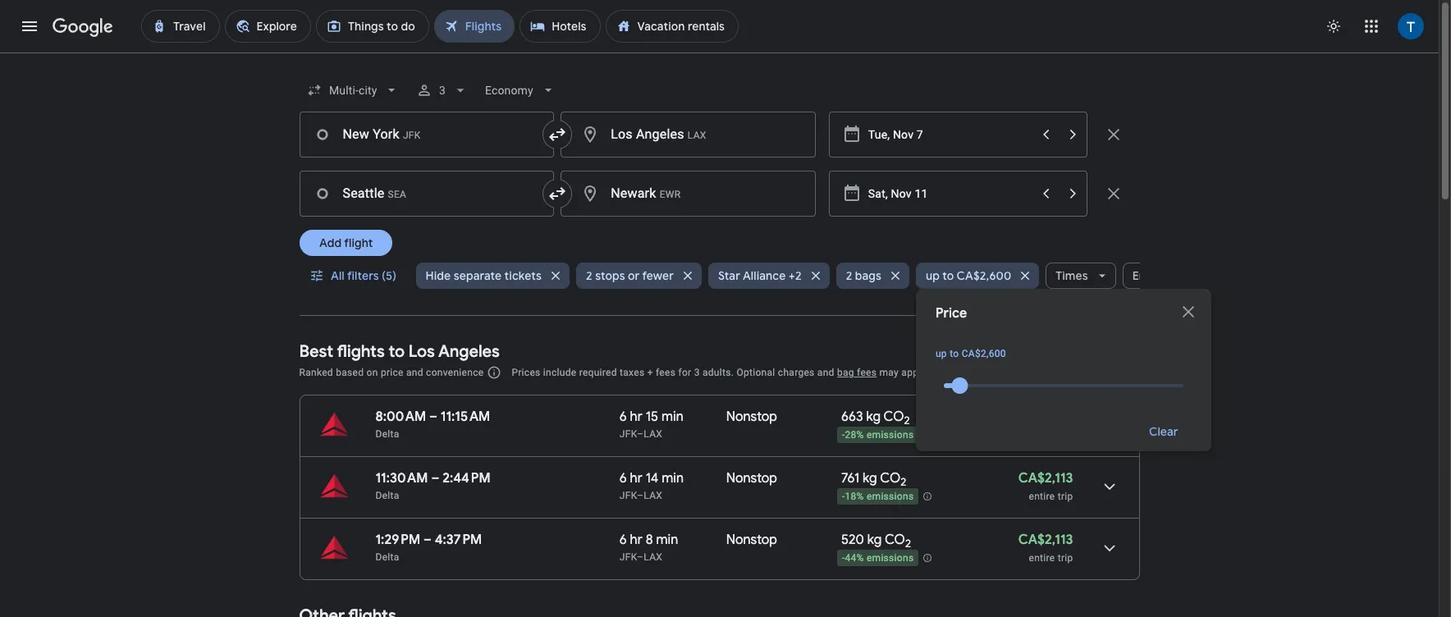Task type: vqa. For each thing, say whether or not it's contained in the screenshot.
Total Duration 31 Hr 5 Min. element's '2 stops flight.' element
no



Task type: locate. For each thing, give the bounding box(es) containing it.
2 vertical spatial delta
[[376, 552, 399, 563]]

-44% emissions
[[842, 553, 914, 564]]

0 vertical spatial jfk
[[620, 429, 637, 440]]

and left bag
[[817, 367, 835, 378]]

0 vertical spatial 6
[[620, 409, 627, 425]]

2 bags button
[[836, 256, 909, 296]]

0 vertical spatial up
[[926, 268, 940, 283]]

2 left bags
[[846, 268, 852, 283]]

nonstop flight. element for optional charges and
[[726, 409, 777, 428]]

1 vertical spatial 3
[[694, 367, 700, 378]]

2 for 663
[[904, 414, 910, 428]]

0 vertical spatial nonstop flight. element
[[726, 409, 777, 428]]

8
[[646, 532, 653, 548]]

6 hr 15 min jfk – lax
[[620, 409, 684, 440]]

6 left 14
[[620, 470, 627, 487]]

total duration 6 hr 8 min. element
[[620, 532, 726, 551]]

2 for 761
[[901, 475, 907, 489]]

1:29 pm – 4:37 pm delta
[[376, 532, 482, 563]]

co for 663
[[884, 409, 904, 425]]

charges
[[778, 367, 815, 378]]

2 vertical spatial kg
[[867, 532, 882, 548]]

0 horizontal spatial fees
[[656, 367, 676, 378]]

jfk inside 6 hr 15 min jfk – lax
[[620, 429, 637, 440]]

2 down apply.
[[904, 414, 910, 428]]

assistance
[[983, 367, 1032, 378]]

0 vertical spatial kg
[[866, 409, 881, 425]]

min for 6 hr 14 min
[[662, 470, 684, 487]]

kg right "761"
[[863, 470, 877, 487]]

prices
[[512, 367, 541, 378]]

kg inside the "663 kg co 2 -28% emissions"
[[866, 409, 881, 425]]

0 vertical spatial lax
[[644, 429, 663, 440]]

add
[[319, 236, 341, 250]]

1 nonstop from the top
[[726, 409, 777, 425]]

3 lax from the top
[[644, 552, 663, 563]]

ca$2,113 entire trip left "flight details. leaves john f. kennedy international airport at 1:29 pm on tuesday, november 7 and arrives at los angeles international airport at 4:37 pm on tuesday, november 7." image at the bottom right of page
[[1018, 532, 1073, 564]]

separate
[[454, 268, 502, 283]]

co inside 520 kg co 2
[[885, 532, 905, 548]]

nonstop flight. element
[[726, 409, 777, 428], [726, 470, 777, 489], [726, 532, 777, 551]]

up to ca$2,600 up price
[[926, 268, 1012, 283]]

1 entire from the top
[[1029, 491, 1055, 502]]

jfk
[[620, 429, 637, 440], [620, 490, 637, 502], [620, 552, 637, 563]]

ca$2,600 inside popup button
[[957, 268, 1012, 283]]

jfk down total duration 6 hr 15 min. element
[[620, 429, 637, 440]]

change appearance image
[[1314, 7, 1354, 46]]

1 nonstop flight. element from the top
[[726, 409, 777, 428]]

lax down 15
[[644, 429, 663, 440]]

up
[[926, 268, 940, 283], [936, 348, 947, 360]]

best
[[299, 341, 333, 362]]

3
[[439, 84, 446, 97], [694, 367, 700, 378]]

up to ca$2,600
[[926, 268, 1012, 283], [936, 348, 1006, 360]]

1 vertical spatial nonstop flight. element
[[726, 470, 777, 489]]

0 vertical spatial co
[[884, 409, 904, 425]]

ca$2,600
[[957, 268, 1012, 283], [962, 348, 1006, 360]]

0 vertical spatial ca$2,600
[[957, 268, 1012, 283]]

none search field containing price
[[299, 71, 1214, 451]]

co up -44% emissions
[[885, 532, 905, 548]]

1 horizontal spatial fees
[[857, 367, 877, 378]]

- down 520
[[842, 553, 845, 564]]

ca$2,113 entire trip
[[1018, 470, 1073, 502], [1018, 532, 1073, 564]]

add flight
[[319, 236, 373, 250]]

up to ca$2,600 inside popup button
[[926, 268, 1012, 283]]

all filters (5)
[[330, 268, 396, 283]]

delta for 8:00 am
[[376, 429, 399, 440]]

emissions right 28%
[[867, 429, 914, 441]]

6
[[620, 409, 627, 425], [620, 470, 627, 487], [620, 532, 627, 548]]

2 inside 761 kg co 2
[[901, 475, 907, 489]]

swap origin and destination. image
[[548, 125, 567, 144], [548, 184, 567, 204]]

3 nonstop from the top
[[726, 532, 777, 548]]

jfk inside 6 hr 8 min jfk – lax
[[620, 552, 637, 563]]

1 jfk from the top
[[620, 429, 637, 440]]

trip down ca$2,113 text box
[[1058, 491, 1073, 502]]

2 jfk from the top
[[620, 490, 637, 502]]

leaves john f. kennedy international airport at 11:30 am on tuesday, november 7 and arrives at los angeles international airport at 2:44 pm on tuesday, november 7. element
[[376, 470, 491, 487]]

lax inside the "6 hr 14 min jfk – lax"
[[644, 490, 663, 502]]

delta down the '11:30 am'
[[376, 490, 399, 502]]

include
[[543, 367, 577, 378]]

6 inside 6 hr 8 min jfk – lax
[[620, 532, 627, 548]]

lax inside 6 hr 15 min jfk – lax
[[644, 429, 663, 440]]

2 vertical spatial co
[[885, 532, 905, 548]]

2 inside popup button
[[846, 268, 852, 283]]

2 vertical spatial lax
[[644, 552, 663, 563]]

–
[[429, 409, 438, 425], [637, 429, 644, 440], [431, 470, 439, 487], [637, 490, 644, 502], [424, 532, 432, 548], [637, 552, 644, 563]]

-
[[842, 429, 845, 441], [842, 491, 845, 503], [842, 553, 845, 564]]

2:44 pm
[[443, 470, 491, 487]]

star alliance +2 button
[[708, 256, 830, 296]]

angeles
[[438, 341, 500, 362]]

1 delta from the top
[[376, 429, 399, 440]]

to inside "best flights to los angeles" main content
[[389, 341, 405, 362]]

total duration 6 hr 15 min. element
[[620, 409, 726, 428]]

2 fees from the left
[[857, 367, 877, 378]]

2 vertical spatial jfk
[[620, 552, 637, 563]]

1 vertical spatial nonstop
[[726, 470, 777, 487]]

3 6 from the top
[[620, 532, 627, 548]]

delta inside 1:29 pm – 4:37 pm delta
[[376, 552, 399, 563]]

1 vertical spatial jfk
[[620, 490, 637, 502]]

jfk down total duration 6 hr 14 min. element
[[620, 490, 637, 502]]

ca$2,113 for 761
[[1018, 470, 1073, 487]]

min right 15
[[662, 409, 684, 425]]

flight details. leaves john f. kennedy international airport at 1:29 pm on tuesday, november 7 and arrives at los angeles international airport at 4:37 pm on tuesday, november 7. image
[[1090, 529, 1129, 568]]

0 vertical spatial delta
[[376, 429, 399, 440]]

1 fees from the left
[[656, 367, 676, 378]]

– inside the "6 hr 14 min jfk – lax"
[[637, 490, 644, 502]]

2 vertical spatial nonstop
[[726, 532, 777, 548]]

kg
[[866, 409, 881, 425], [863, 470, 877, 487], [867, 532, 882, 548]]

1 vertical spatial swap origin and destination. image
[[548, 184, 567, 204]]

14
[[646, 470, 659, 487]]

0 horizontal spatial 3
[[439, 84, 446, 97]]

co inside the "663 kg co 2 -28% emissions"
[[884, 409, 904, 425]]

fees right bag
[[857, 367, 877, 378]]

6 hr 8 min jfk – lax
[[620, 532, 678, 563]]

co up -18% emissions
[[880, 470, 901, 487]]

main menu image
[[20, 16, 39, 36]]

6 inside the "6 hr 14 min jfk – lax"
[[620, 470, 627, 487]]

kg for 520
[[867, 532, 882, 548]]

loading results progress bar
[[0, 53, 1439, 56]]

1 emissions from the top
[[867, 429, 914, 441]]

1 trip from the top
[[1058, 491, 1073, 502]]

3 delta from the top
[[376, 552, 399, 563]]

None text field
[[561, 171, 816, 217]]

up to ca$2,600 up passenger assistance button
[[936, 348, 1006, 360]]

6 inside 6 hr 15 min jfk – lax
[[620, 409, 627, 425]]

times button
[[1046, 256, 1116, 296]]

2 ca$2,113 entire trip from the top
[[1018, 532, 1073, 564]]

6 left 15
[[620, 409, 627, 425]]

0 horizontal spatial and
[[406, 367, 423, 378]]

-18% emissions
[[842, 491, 914, 503]]

1 vertical spatial delta
[[376, 490, 399, 502]]

2 lax from the top
[[644, 490, 663, 502]]

1 vertical spatial kg
[[863, 470, 877, 487]]

2 up -18% emissions
[[901, 475, 907, 489]]

min inside 6 hr 8 min jfk – lax
[[656, 532, 678, 548]]

1 vertical spatial up to ca$2,600
[[936, 348, 1006, 360]]

co inside 761 kg co 2
[[880, 470, 901, 487]]

ca$2,113 entire trip up 2113 canadian dollars text field
[[1018, 470, 1073, 502]]

– right 1:29 pm text field
[[424, 532, 432, 548]]

delta down 8:00 am text box
[[376, 429, 399, 440]]

2 up -44% emissions
[[905, 537, 911, 551]]

ca$2,113 for 520
[[1018, 532, 1073, 548]]

– inside 8:00 am – 11:15 am delta
[[429, 409, 438, 425]]

1 vertical spatial co
[[880, 470, 901, 487]]

1:29 pm
[[376, 532, 420, 548]]

None search field
[[299, 71, 1214, 451]]

0 vertical spatial nonstop
[[726, 409, 777, 425]]

1 vertical spatial lax
[[644, 490, 663, 502]]

kg right 663
[[866, 409, 881, 425]]

0 vertical spatial ca$2,113
[[1018, 470, 1073, 487]]

663 kg co 2 -28% emissions
[[841, 409, 914, 441]]

6 for 6 hr 15 min
[[620, 409, 627, 425]]

3 inside "best flights to los angeles" main content
[[694, 367, 700, 378]]

- down "761"
[[842, 491, 845, 503]]

2 vertical spatial emissions
[[867, 553, 914, 564]]

delta down 1:29 pm
[[376, 552, 399, 563]]

Departure time: 11:30 AM. text field
[[376, 470, 428, 487]]

1 vertical spatial emissions
[[867, 491, 914, 503]]

2 vertical spatial min
[[656, 532, 678, 548]]

entire down ca$2,113 text box
[[1029, 491, 1055, 502]]

0 vertical spatial emissions
[[867, 429, 914, 441]]

1 vertical spatial min
[[662, 470, 684, 487]]

hr left 15
[[630, 409, 643, 425]]

None field
[[299, 76, 406, 105], [479, 76, 563, 105], [299, 76, 406, 105], [479, 76, 563, 105]]

2
[[586, 268, 592, 283], [846, 268, 852, 283], [904, 414, 910, 428], [901, 475, 907, 489], [905, 537, 911, 551]]

delta inside 8:00 am – 11:15 am delta
[[376, 429, 399, 440]]

Arrival time: 11:15 AM. text field
[[441, 409, 490, 425]]

delta
[[376, 429, 399, 440], [376, 490, 399, 502], [376, 552, 399, 563]]

emissions for 520
[[867, 553, 914, 564]]

hr for 15
[[630, 409, 643, 425]]

entire
[[1029, 491, 1055, 502], [1029, 552, 1055, 564]]

3 nonstop flight. element from the top
[[726, 532, 777, 551]]

ca$2,113
[[1018, 470, 1073, 487], [1018, 532, 1073, 548]]

ranked
[[299, 367, 333, 378]]

1 vertical spatial trip
[[1058, 552, 1073, 564]]

0 vertical spatial min
[[662, 409, 684, 425]]

– left 2:44 pm text field
[[431, 470, 439, 487]]

entire down 2113 canadian dollars text field
[[1029, 552, 1055, 564]]

2 trip from the top
[[1058, 552, 1073, 564]]

1 ca$2,113 entire trip from the top
[[1018, 470, 1073, 502]]

1 horizontal spatial 3
[[694, 367, 700, 378]]

– left arrival time: 11:15 am. text box
[[429, 409, 438, 425]]

3 emissions from the top
[[867, 553, 914, 564]]

star alliance +2
[[718, 268, 802, 283]]

0 vertical spatial swap origin and destination. image
[[548, 125, 567, 144]]

fees
[[656, 367, 676, 378], [857, 367, 877, 378]]

up up passenger
[[936, 348, 947, 360]]

ca$2,600 up passenger assistance button
[[962, 348, 1006, 360]]

up up price
[[926, 268, 940, 283]]

2 vertical spatial -
[[842, 553, 845, 564]]

taxes
[[620, 367, 645, 378]]

fees right +
[[656, 367, 676, 378]]

2 ca$2,113 from the top
[[1018, 532, 1073, 548]]

co for 520
[[885, 532, 905, 548]]

hr inside the "6 hr 14 min jfk – lax"
[[630, 470, 643, 487]]

1 vertical spatial ca$2,113
[[1018, 532, 1073, 548]]

2 vertical spatial 6
[[620, 532, 627, 548]]

min right 14
[[662, 470, 684, 487]]

1 swap origin and destination. image from the top
[[548, 125, 567, 144]]

1 horizontal spatial and
[[817, 367, 835, 378]]

– inside 6 hr 15 min jfk – lax
[[637, 429, 644, 440]]

- down 663
[[842, 429, 845, 441]]

kg up -44% emissions
[[867, 532, 882, 548]]

761
[[841, 470, 860, 487]]

2 vertical spatial hr
[[630, 532, 643, 548]]

delta inside "11:30 am – 2:44 pm delta"
[[376, 490, 399, 502]]

ca$2,113 down ca$2,113 text box
[[1018, 532, 1073, 548]]

1 vertical spatial ca$2,113 entire trip
[[1018, 532, 1073, 564]]

trip down 2113 canadian dollars text field
[[1058, 552, 1073, 564]]

3 hr from the top
[[630, 532, 643, 548]]

1 - from the top
[[842, 429, 845, 441]]

– down total duration 6 hr 15 min. element
[[637, 429, 644, 440]]

alliance
[[743, 268, 786, 283]]

761 kg co 2
[[841, 470, 907, 489]]

ranked based on price and convenience
[[299, 367, 484, 378]]

jfk down total duration 6 hr 8 min. element
[[620, 552, 637, 563]]

0 vertical spatial up to ca$2,600
[[926, 268, 1012, 283]]

2 hr from the top
[[630, 470, 643, 487]]

2 6 from the top
[[620, 470, 627, 487]]

co right 663
[[884, 409, 904, 425]]

ca$2,600 up price
[[957, 268, 1012, 283]]

1 vertical spatial hr
[[630, 470, 643, 487]]

hide separate tickets button
[[416, 256, 570, 296]]

2 - from the top
[[842, 491, 845, 503]]

kg inside 761 kg co 2
[[863, 470, 877, 487]]

1 lax from the top
[[644, 429, 663, 440]]

2 inside popup button
[[586, 268, 592, 283]]

or
[[628, 268, 640, 283]]

1 ca$2,113 from the top
[[1018, 470, 1073, 487]]

1 6 from the top
[[620, 409, 627, 425]]

1 vertical spatial -
[[842, 491, 845, 503]]

hr left 8
[[630, 532, 643, 548]]

Departure text field
[[868, 112, 1031, 157]]

– down total duration 6 hr 8 min. element
[[637, 552, 644, 563]]

jfk inside the "6 hr 14 min jfk – lax"
[[620, 490, 637, 502]]

2113 Canadian dollars text field
[[1018, 532, 1073, 548]]

0 vertical spatial 3
[[439, 84, 446, 97]]

min right 8
[[656, 532, 678, 548]]

lax down 14
[[644, 490, 663, 502]]

3 jfk from the top
[[620, 552, 637, 563]]

6 left 8
[[620, 532, 627, 548]]

2 left stops
[[586, 268, 592, 283]]

0 vertical spatial -
[[842, 429, 845, 441]]

to
[[943, 268, 954, 283], [389, 341, 405, 362], [950, 348, 959, 360]]

trip for 520
[[1058, 552, 1073, 564]]

ca$2,113 up 2113 canadian dollars text field
[[1018, 470, 1073, 487]]

min
[[662, 409, 684, 425], [662, 470, 684, 487], [656, 532, 678, 548]]

2 swap origin and destination. image from the top
[[548, 184, 567, 204]]

emissions down 520 kg co 2
[[867, 553, 914, 564]]

2 delta from the top
[[376, 490, 399, 502]]

min inside the "6 hr 14 min jfk – lax"
[[662, 470, 684, 487]]

co
[[884, 409, 904, 425], [880, 470, 901, 487], [885, 532, 905, 548]]

0 vertical spatial trip
[[1058, 491, 1073, 502]]

trip
[[1058, 491, 1073, 502], [1058, 552, 1073, 564]]

0 vertical spatial ca$2,113 entire trip
[[1018, 470, 1073, 502]]

emissions down 761 kg co 2
[[867, 491, 914, 503]]

and down los
[[406, 367, 423, 378]]

None text field
[[299, 112, 554, 158], [561, 112, 816, 158], [299, 171, 554, 217], [299, 112, 554, 158], [561, 112, 816, 158], [299, 171, 554, 217]]

2113 Canadian dollars text field
[[1018, 470, 1073, 487]]

hr for 8
[[630, 532, 643, 548]]

hr left 14
[[630, 470, 643, 487]]

2 vertical spatial nonstop flight. element
[[726, 532, 777, 551]]

1 hr from the top
[[630, 409, 643, 425]]

– down total duration 6 hr 14 min. element
[[637, 490, 644, 502]]

18%
[[845, 491, 864, 503]]

2 inside the "663 kg co 2 -28% emissions"
[[904, 414, 910, 428]]

1 vertical spatial 6
[[620, 470, 627, 487]]

min inside 6 hr 15 min jfk – lax
[[662, 409, 684, 425]]

2 emissions from the top
[[867, 491, 914, 503]]

lax inside 6 hr 8 min jfk – lax
[[644, 552, 663, 563]]

hide separate tickets
[[426, 268, 542, 283]]

delta for 11:30 am
[[376, 490, 399, 502]]

0 vertical spatial hr
[[630, 409, 643, 425]]

2 entire from the top
[[1029, 552, 1055, 564]]

min for 6 hr 8 min
[[656, 532, 678, 548]]

emissions inside the "663 kg co 2 -28% emissions"
[[867, 429, 914, 441]]

1 vertical spatial entire
[[1029, 552, 1055, 564]]

lax
[[644, 429, 663, 440], [644, 490, 663, 502], [644, 552, 663, 563]]

hr inside 6 hr 8 min jfk – lax
[[630, 532, 643, 548]]

hr
[[630, 409, 643, 425], [630, 470, 643, 487], [630, 532, 643, 548]]

kg inside 520 kg co 2
[[867, 532, 882, 548]]

tickets
[[504, 268, 542, 283]]

3 - from the top
[[842, 553, 845, 564]]

up to ca$2,600 button
[[916, 256, 1040, 296]]

Departure time: 1:29 PM. text field
[[376, 532, 420, 548]]

hr inside 6 hr 15 min jfk – lax
[[630, 409, 643, 425]]

and
[[406, 367, 423, 378], [817, 367, 835, 378]]

lax down 8
[[644, 552, 663, 563]]

2 inside 520 kg co 2
[[905, 537, 911, 551]]

add flight button
[[299, 230, 392, 256]]

0 vertical spatial entire
[[1029, 491, 1055, 502]]

– inside 6 hr 8 min jfk – lax
[[637, 552, 644, 563]]



Task type: describe. For each thing, give the bounding box(es) containing it.
6 hr 14 min jfk – lax
[[620, 470, 684, 502]]

convenience
[[426, 367, 484, 378]]

15
[[646, 409, 658, 425]]

filters
[[347, 268, 379, 283]]

remove flight from seattle to newark on sat, nov 11 image
[[1104, 184, 1123, 204]]

leaves john f. kennedy international airport at 8:00 am on tuesday, november 7 and arrives at los angeles international airport at 11:15 am on tuesday, november 7. element
[[376, 409, 490, 425]]

price
[[936, 305, 967, 322]]

swap origin and destination. image for departure text box
[[548, 125, 567, 144]]

times
[[1056, 268, 1088, 283]]

2 for 520
[[905, 537, 911, 551]]

for
[[678, 367, 692, 378]]

520
[[841, 532, 864, 548]]

trip for 761
[[1058, 491, 1073, 502]]

jfk for 6 hr 14 min
[[620, 490, 637, 502]]

based
[[336, 367, 364, 378]]

bag
[[837, 367, 854, 378]]

learn more about ranking image
[[487, 365, 502, 380]]

best flights, change sort order. image
[[1114, 362, 1133, 382]]

(5)
[[381, 268, 396, 283]]

bags
[[855, 268, 882, 283]]

nonstop for optional charges and
[[726, 409, 777, 425]]

bag fees button
[[837, 367, 877, 378]]

3 button
[[410, 71, 475, 110]]

28%
[[845, 429, 864, 441]]

44%
[[845, 553, 864, 564]]

best flights to los angeles main content
[[299, 329, 1140, 617]]

apply.
[[902, 367, 929, 378]]

optional
[[737, 367, 775, 378]]

nonstop flight. element for nonstop
[[726, 532, 777, 551]]

clear
[[1149, 424, 1179, 439]]

kg for 761
[[863, 470, 877, 487]]

passenger
[[931, 367, 980, 378]]

- inside the "663 kg co 2 -28% emissions"
[[842, 429, 845, 441]]

jfk for 6 hr 8 min
[[620, 552, 637, 563]]

flight details. leaves john f. kennedy international airport at 11:30 am on tuesday, november 7 and arrives at los angeles international airport at 2:44 pm on tuesday, november 7. image
[[1090, 467, 1129, 506]]

ca$2,113 entire trip for 520
[[1018, 532, 1073, 564]]

co for 761
[[880, 470, 901, 487]]

emissions
[[1133, 268, 1186, 283]]

flight
[[344, 236, 373, 250]]

Departure text field
[[868, 172, 1031, 216]]

8:00 am – 11:15 am delta
[[376, 409, 490, 440]]

ca$2,113 entire trip for 761
[[1018, 470, 1073, 502]]

lax for 8
[[644, 552, 663, 563]]

hide
[[426, 268, 451, 283]]

price
[[381, 367, 404, 378]]

close dialog image
[[1179, 302, 1198, 322]]

best flights to los angeles
[[299, 341, 500, 362]]

+
[[647, 367, 653, 378]]

1 and from the left
[[406, 367, 423, 378]]

entire for 761
[[1029, 491, 1055, 502]]

stops
[[595, 268, 625, 283]]

1 vertical spatial ca$2,600
[[962, 348, 1006, 360]]

to inside up to ca$2,600 popup button
[[943, 268, 954, 283]]

6 for 6 hr 8 min
[[620, 532, 627, 548]]

all
[[330, 268, 344, 283]]

all filters (5) button
[[299, 256, 409, 296]]

- for 520
[[842, 553, 845, 564]]

2 nonstop flight. element from the top
[[726, 470, 777, 489]]

adults.
[[703, 367, 734, 378]]

clear button
[[1130, 412, 1198, 451]]

Arrival time: 4:37 PM. text field
[[435, 532, 482, 548]]

prices include required taxes + fees for 3 adults. optional charges and bag fees may apply. passenger assistance
[[512, 367, 1032, 378]]

2 stops or fewer button
[[576, 256, 702, 296]]

emissions button
[[1123, 256, 1214, 296]]

Departure time: 8:00 AM. text field
[[376, 409, 426, 425]]

emissions for 761
[[867, 491, 914, 503]]

- for 761
[[842, 491, 845, 503]]

11:30 am – 2:44 pm delta
[[376, 470, 491, 502]]

2 and from the left
[[817, 367, 835, 378]]

8:00 am
[[376, 409, 426, 425]]

– inside "11:30 am – 2:44 pm delta"
[[431, 470, 439, 487]]

passenger assistance button
[[931, 367, 1032, 378]]

6 for 6 hr 14 min
[[620, 470, 627, 487]]

520 kg co 2
[[841, 532, 911, 551]]

leaves john f. kennedy international airport at 1:29 pm on tuesday, november 7 and arrives at los angeles international airport at 4:37 pm on tuesday, november 7. element
[[376, 532, 482, 548]]

663
[[841, 409, 863, 425]]

2 bags
[[846, 268, 882, 283]]

entire for 520
[[1029, 552, 1055, 564]]

kg for 663
[[866, 409, 881, 425]]

3 inside popup button
[[439, 84, 446, 97]]

lax for 14
[[644, 490, 663, 502]]

2 nonstop from the top
[[726, 470, 777, 487]]

jfk for 6 hr 15 min
[[620, 429, 637, 440]]

lax for 15
[[644, 429, 663, 440]]

– inside 1:29 pm – 4:37 pm delta
[[424, 532, 432, 548]]

2 stops or fewer
[[586, 268, 674, 283]]

remove flight from new york to los angeles on tue, nov 7 image
[[1104, 125, 1123, 144]]

swap origin and destination. image for departure text field
[[548, 184, 567, 204]]

flights
[[337, 341, 385, 362]]

11:30 am
[[376, 470, 428, 487]]

4:37 pm
[[435, 532, 482, 548]]

required
[[579, 367, 617, 378]]

may
[[880, 367, 899, 378]]

up inside up to ca$2,600 popup button
[[926, 268, 940, 283]]

1 vertical spatial up
[[936, 348, 947, 360]]

Arrival time: 2:44 PM. text field
[[443, 470, 491, 487]]

+2
[[789, 268, 802, 283]]

on
[[367, 367, 378, 378]]

11:15 am
[[441, 409, 490, 425]]

star
[[718, 268, 740, 283]]

total duration 6 hr 14 min. element
[[620, 470, 726, 489]]

delta for 1:29 pm
[[376, 552, 399, 563]]

los
[[409, 341, 435, 362]]

fewer
[[642, 268, 674, 283]]

nonstop for nonstop
[[726, 532, 777, 548]]

hr for 14
[[630, 470, 643, 487]]

min for 6 hr 15 min
[[662, 409, 684, 425]]



